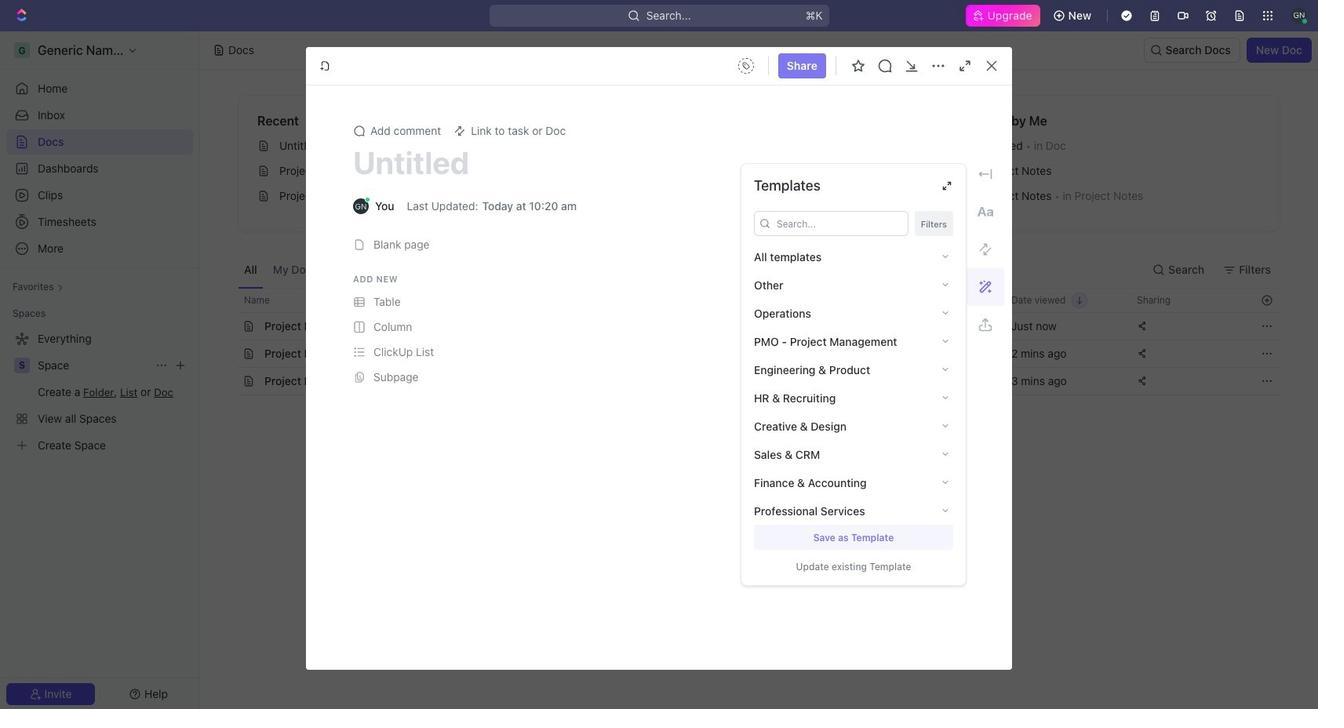 Task type: locate. For each thing, give the bounding box(es) containing it.
sidebar navigation
[[0, 31, 200, 709]]

dropdown menu image
[[734, 53, 759, 78]]

1 row from the top
[[221, 288, 1281, 313]]

row
[[221, 288, 1281, 313], [221, 312, 1281, 341], [221, 340, 1281, 368], [221, 367, 1281, 396]]

table
[[221, 288, 1281, 396]]

tab list
[[238, 251, 627, 288]]

4 row from the top
[[221, 367, 1281, 396]]

cell
[[221, 313, 238, 340], [877, 313, 1002, 340], [221, 341, 238, 367], [221, 368, 238, 395], [877, 368, 1002, 395]]

column header
[[221, 288, 238, 313]]

cell for 3rd row from the top
[[221, 341, 238, 367]]



Task type: vqa. For each thing, say whether or not it's contained in the screenshot.
fourth row from the top of the page "cell"
yes



Task type: describe. For each thing, give the bounding box(es) containing it.
Search... text field
[[777, 212, 903, 235]]

no favorited docs image
[[728, 131, 791, 193]]

space, , element
[[14, 358, 30, 374]]

cell for second row from the top of the page
[[221, 313, 238, 340]]

2 row from the top
[[221, 312, 1281, 341]]

3 row from the top
[[221, 340, 1281, 368]]

cell for 4th row from the top of the page
[[221, 368, 238, 395]]



